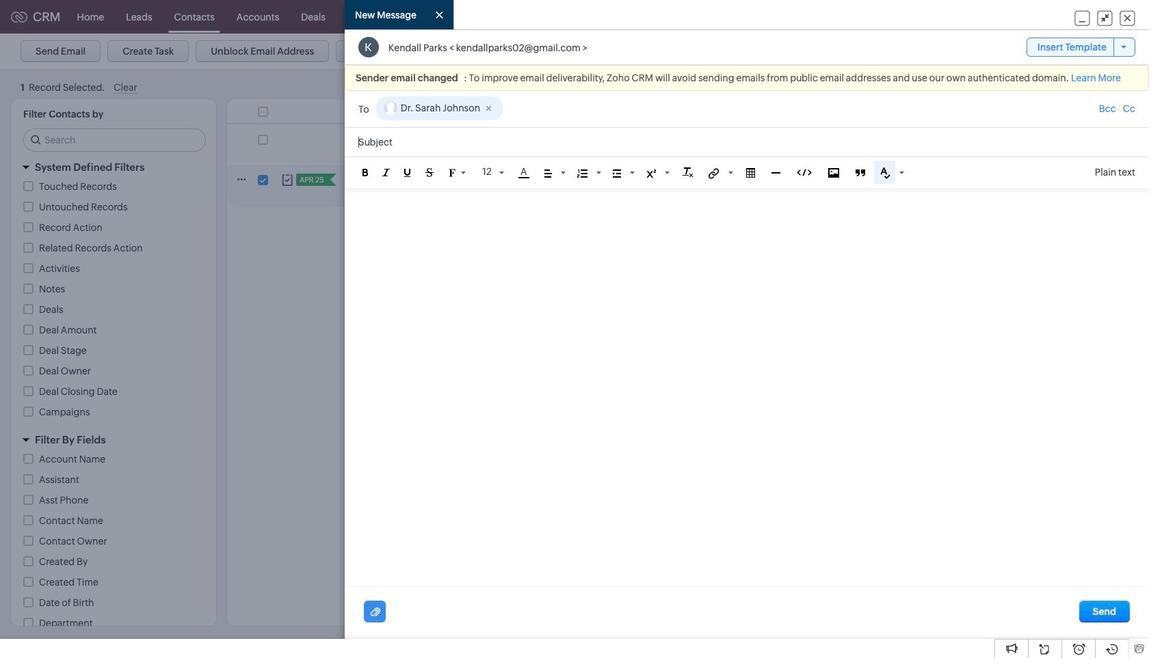 Task type: vqa. For each thing, say whether or not it's contained in the screenshot.
the leftmost 2024
no



Task type: describe. For each thing, give the bounding box(es) containing it.
Subject text field
[[345, 128, 1149, 157]]

Search text field
[[24, 129, 205, 151]]

2 navigation from the top
[[1082, 77, 1129, 97]]

script image
[[646, 169, 656, 178]]



Task type: locate. For each thing, give the bounding box(es) containing it.
navigation
[[1082, 75, 1129, 94], [1082, 77, 1129, 97]]

alignment image
[[544, 169, 552, 178]]

logo image
[[11, 11, 27, 22]]

indent image
[[613, 169, 621, 178]]

row group
[[227, 126, 1149, 207]]

links image
[[708, 168, 719, 179]]

spell check image
[[880, 168, 890, 179]]

list image
[[577, 169, 587, 178]]

1 navigation from the top
[[1082, 75, 1129, 94]]



